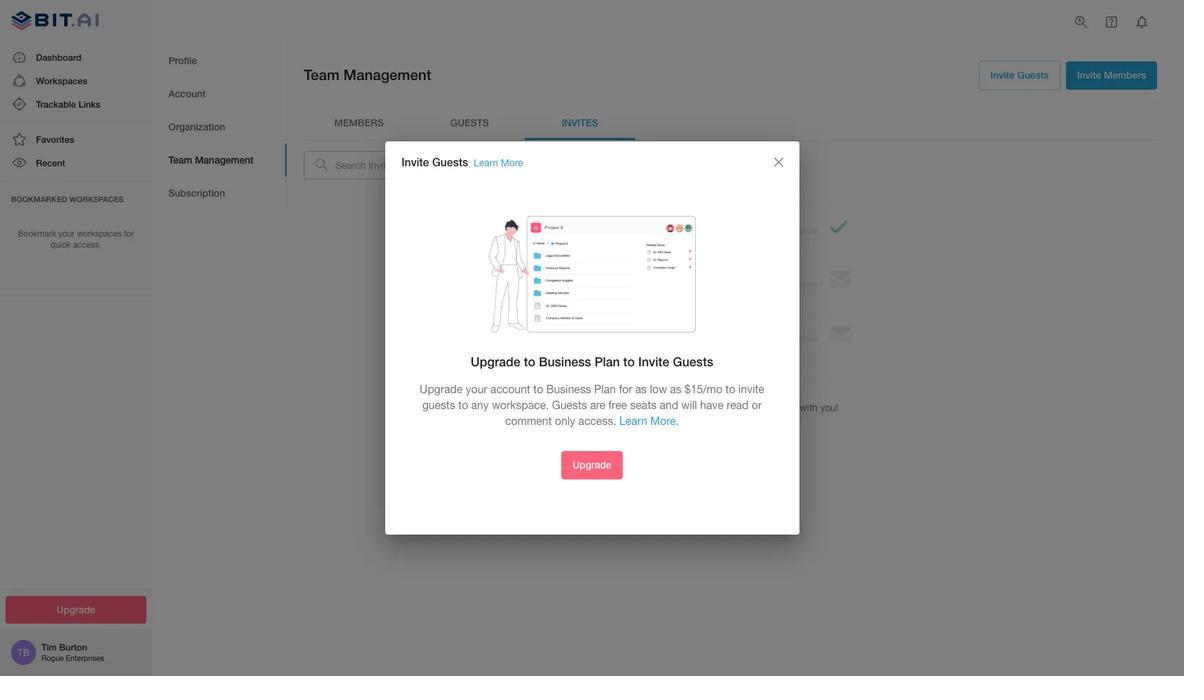 Task type: vqa. For each thing, say whether or not it's contained in the screenshot.
Invite Guests button
yes



Task type: describe. For each thing, give the bounding box(es) containing it.
your inside bookmark your workspaces for quick access.
[[58, 229, 75, 239]]

invites button
[[525, 107, 635, 140]]

2 as from the left
[[670, 383, 682, 396]]

your for upgrade
[[466, 383, 487, 396]]

rogue
[[41, 655, 64, 663]]

tim
[[41, 642, 57, 653]]

1 horizontal spatial team
[[304, 66, 340, 84]]

members
[[334, 117, 384, 129]]

workspaces
[[77, 229, 122, 239]]

for inside bookmark your workspaces for quick access.
[[124, 229, 134, 239]]

links
[[78, 99, 100, 110]]

invites
[[703, 376, 737, 389]]

comment
[[505, 415, 552, 428]]

no
[[686, 376, 700, 389]]

recent
[[36, 158, 65, 169]]

organization link
[[152, 110, 287, 144]]

upgrade down only at the left of the page
[[573, 459, 611, 471]]

or
[[752, 399, 762, 412]]

access. inside the upgrade your account to business plan for as low as $15/mo to invite guests to any workspace. guests are free seats and will have read or comment only access.
[[579, 415, 616, 428]]

more
[[501, 157, 523, 168]]

upgrade to business plan to invite guests dialog
[[385, 142, 799, 535]]

0 vertical spatial team management
[[304, 66, 431, 84]]

invite for invite guests
[[991, 69, 1015, 81]]

workspaces
[[36, 75, 87, 86]]

free
[[609, 399, 627, 412]]

read
[[727, 399, 749, 412]]

upgrade to business plan to invite guests
[[471, 354, 713, 369]]

upgrade your account to business plan for as low as $15/mo to invite guests to any workspace. guests are free seats and will have read or comment only access.
[[420, 383, 765, 428]]

workspaces button
[[0, 69, 152, 93]]

account
[[491, 383, 530, 396]]

learn more link
[[474, 157, 523, 168]]

members
[[694, 402, 735, 413]]

1 as from the left
[[635, 383, 647, 396]]

trackable links
[[36, 99, 100, 110]]

invite members
[[1077, 69, 1146, 81]]

account
[[168, 88, 206, 99]]

learn more. link
[[619, 415, 679, 428]]

and
[[660, 399, 678, 412]]

burton
[[59, 642, 87, 653]]

tab list containing members
[[304, 107, 1157, 140]]

bookmarked workspaces
[[11, 194, 124, 203]]

to left or
[[738, 402, 746, 413]]

quick
[[51, 241, 71, 250]]

workspaces
[[69, 194, 124, 203]]

invite guests button
[[979, 61, 1061, 90]]

tim burton rogue enterprises
[[41, 642, 104, 663]]

for inside the upgrade your account to business plan for as low as $15/mo to invite guests to any workspace. guests are free seats and will have read or comment only access.
[[619, 383, 632, 396]]

upgrade button inside dialog
[[562, 452, 623, 480]]

guests inside the upgrade your account to business plan for as low as $15/mo to invite guests to any workspace. guests are free seats and will have read or comment only access.
[[552, 399, 587, 412]]

invites
[[562, 117, 598, 129]]

0 vertical spatial business
[[539, 354, 591, 369]]

invite for invite your team members to collaborate with you!
[[623, 402, 646, 413]]

guests button
[[414, 107, 525, 140]]

learn inside invite guests learn more
[[474, 157, 498, 168]]



Task type: locate. For each thing, give the bounding box(es) containing it.
invite your team members to collaborate with you!
[[623, 402, 839, 413]]

have
[[700, 399, 724, 412]]

business inside the upgrade your account to business plan for as low as $15/mo to invite guests to any workspace. guests are free seats and will have read or comment only access.
[[546, 383, 591, 396]]

learn down seats
[[619, 415, 648, 428]]

1 vertical spatial access.
[[579, 415, 616, 428]]

favorites
[[36, 134, 74, 145]]

seats
[[630, 399, 657, 412]]

team management down organization link
[[168, 154, 254, 166]]

1 vertical spatial plan
[[594, 383, 616, 396]]

plan
[[595, 354, 620, 369], [594, 383, 616, 396]]

team management link
[[152, 144, 287, 177]]

organization
[[168, 121, 225, 132]]

1 horizontal spatial for
[[619, 383, 632, 396]]

invite guests learn more
[[402, 155, 523, 168]]

invite guests
[[991, 69, 1049, 81]]

upgrade button
[[562, 452, 623, 480], [6, 596, 146, 624]]

2 vertical spatial your
[[648, 402, 667, 413]]

access. down workspaces
[[73, 241, 101, 250]]

trackable links button
[[0, 93, 152, 116]]

as right low
[[670, 383, 682, 396]]

upgrade up account at bottom left
[[471, 354, 521, 369]]

members button
[[304, 107, 414, 140]]

upgrade
[[471, 354, 521, 369], [420, 383, 463, 396], [573, 459, 611, 471], [57, 604, 95, 616]]

as
[[635, 383, 647, 396], [670, 383, 682, 396]]

0 horizontal spatial your
[[58, 229, 75, 239]]

for
[[124, 229, 134, 239], [619, 383, 632, 396]]

for up 'free'
[[619, 383, 632, 396]]

guests
[[422, 399, 455, 412]]

management
[[344, 66, 431, 84], [195, 154, 254, 166]]

1 horizontal spatial learn
[[619, 415, 648, 428]]

as up seats
[[635, 383, 647, 396]]

upgrade up burton
[[57, 604, 95, 616]]

invite
[[739, 383, 765, 396]]

guests
[[450, 117, 489, 129]]

to up workspace.
[[534, 383, 543, 396]]

tb
[[17, 648, 30, 659]]

1 horizontal spatial team management
[[304, 66, 431, 84]]

access. inside bookmark your workspaces for quick access.
[[73, 241, 101, 250]]

1 vertical spatial for
[[619, 383, 632, 396]]

1 horizontal spatial management
[[344, 66, 431, 84]]

with
[[800, 402, 818, 413]]

0 vertical spatial team
[[304, 66, 340, 84]]

0 horizontal spatial for
[[124, 229, 134, 239]]

your
[[58, 229, 75, 239], [466, 383, 487, 396], [648, 402, 667, 413]]

bookmark your workspaces for quick access.
[[18, 229, 134, 250]]

bookmark
[[18, 229, 56, 239]]

0 vertical spatial management
[[344, 66, 431, 84]]

invite inside 'button'
[[1077, 69, 1102, 81]]

learn left more
[[474, 157, 498, 168]]

0 vertical spatial plan
[[595, 354, 620, 369]]

to
[[524, 354, 535, 369], [623, 354, 635, 369], [534, 383, 543, 396], [726, 383, 735, 396], [458, 399, 468, 412], [738, 402, 746, 413]]

to up account at bottom left
[[524, 354, 535, 369]]

bookmarked
[[11, 194, 67, 203]]

no invites found.
[[686, 376, 775, 389]]

invite inside button
[[991, 69, 1015, 81]]

your for no
[[648, 402, 667, 413]]

learn more.
[[619, 415, 679, 428]]

0 horizontal spatial tab list
[[152, 44, 287, 210]]

0 vertical spatial for
[[124, 229, 134, 239]]

profile link
[[152, 44, 287, 77]]

any
[[471, 399, 489, 412]]

members
[[1104, 69, 1146, 81]]

guests
[[1018, 69, 1049, 81], [432, 155, 468, 168], [673, 354, 713, 369], [552, 399, 587, 412]]

workspace.
[[492, 399, 549, 412]]

low
[[650, 383, 667, 396]]

guests inside button
[[1018, 69, 1049, 81]]

more.
[[651, 415, 679, 428]]

your up more.
[[648, 402, 667, 413]]

0 horizontal spatial as
[[635, 383, 647, 396]]

Search Invites... search field
[[336, 151, 580, 180]]

0 horizontal spatial upgrade button
[[6, 596, 146, 624]]

business up only at the left of the page
[[546, 383, 591, 396]]

upgrade button up burton
[[6, 596, 146, 624]]

team management
[[304, 66, 431, 84], [168, 154, 254, 166]]

only
[[555, 415, 575, 428]]

1 horizontal spatial as
[[670, 383, 682, 396]]

plan inside the upgrade your account to business plan for as low as $15/mo to invite guests to any workspace. guests are free seats and will have read or comment only access.
[[594, 383, 616, 396]]

your up any
[[466, 383, 487, 396]]

tab list containing profile
[[152, 44, 287, 210]]

team up subscription
[[168, 154, 192, 166]]

to up 'free'
[[623, 354, 635, 369]]

for right workspaces
[[124, 229, 134, 239]]

trackable
[[36, 99, 76, 110]]

team
[[670, 402, 692, 413]]

will
[[681, 399, 697, 412]]

1 horizontal spatial tab list
[[304, 107, 1157, 140]]

tab list
[[152, 44, 287, 210], [304, 107, 1157, 140]]

access.
[[73, 241, 101, 250], [579, 415, 616, 428]]

recent button
[[0, 151, 152, 175]]

0 vertical spatial access.
[[73, 241, 101, 250]]

invite for invite members
[[1077, 69, 1102, 81]]

1 vertical spatial upgrade button
[[6, 596, 146, 624]]

$15/mo
[[685, 383, 723, 396]]

team
[[304, 66, 340, 84], [168, 154, 192, 166]]

upgrade inside the upgrade your account to business plan for as low as $15/mo to invite guests to any workspace. guests are free seats and will have read or comment only access.
[[420, 383, 463, 396]]

0 horizontal spatial management
[[195, 154, 254, 166]]

1 vertical spatial learn
[[619, 415, 648, 428]]

0 horizontal spatial access.
[[73, 241, 101, 250]]

invite for invite guests learn more
[[402, 155, 429, 168]]

enterprises
[[66, 655, 104, 663]]

business
[[539, 354, 591, 369], [546, 383, 591, 396]]

1 horizontal spatial access.
[[579, 415, 616, 428]]

management up members
[[344, 66, 431, 84]]

subscription
[[168, 187, 225, 199]]

collaborate
[[749, 402, 797, 413]]

1 vertical spatial management
[[195, 154, 254, 166]]

invite members button
[[1066, 61, 1157, 89]]

access. down are
[[579, 415, 616, 428]]

found.
[[740, 376, 775, 389]]

1 vertical spatial team
[[168, 154, 192, 166]]

0 horizontal spatial team
[[168, 154, 192, 166]]

management down organization link
[[195, 154, 254, 166]]

subscription link
[[152, 177, 287, 210]]

1 horizontal spatial upgrade button
[[562, 452, 623, 480]]

team management up members
[[304, 66, 431, 84]]

0 vertical spatial upgrade button
[[562, 452, 623, 480]]

profile
[[168, 54, 197, 66]]

1 vertical spatial team management
[[168, 154, 254, 166]]

to up the read
[[726, 383, 735, 396]]

favorites button
[[0, 128, 152, 151]]

0 vertical spatial learn
[[474, 157, 498, 168]]

upgrade up the guests
[[420, 383, 463, 396]]

1 vertical spatial business
[[546, 383, 591, 396]]

dashboard
[[36, 52, 81, 63]]

1 horizontal spatial your
[[466, 383, 487, 396]]

to left any
[[458, 399, 468, 412]]

2 horizontal spatial your
[[648, 402, 667, 413]]

account link
[[152, 77, 287, 110]]

you!
[[820, 402, 839, 413]]

invite
[[991, 69, 1015, 81], [1077, 69, 1102, 81], [402, 155, 429, 168], [638, 354, 670, 369], [623, 402, 646, 413]]

0 horizontal spatial team management
[[168, 154, 254, 166]]

0 vertical spatial your
[[58, 229, 75, 239]]

business up the upgrade your account to business plan for as low as $15/mo to invite guests to any workspace. guests are free seats and will have read or comment only access.
[[539, 354, 591, 369]]

0 horizontal spatial learn
[[474, 157, 498, 168]]

your up quick
[[58, 229, 75, 239]]

learn
[[474, 157, 498, 168], [619, 415, 648, 428]]

dashboard button
[[0, 45, 152, 69]]

upgrade button down only at the left of the page
[[562, 452, 623, 480]]

1 vertical spatial your
[[466, 383, 487, 396]]

your inside the upgrade your account to business plan for as low as $15/mo to invite guests to any workspace. guests are free seats and will have read or comment only access.
[[466, 383, 487, 396]]

are
[[590, 399, 606, 412]]

team up members
[[304, 66, 340, 84]]



